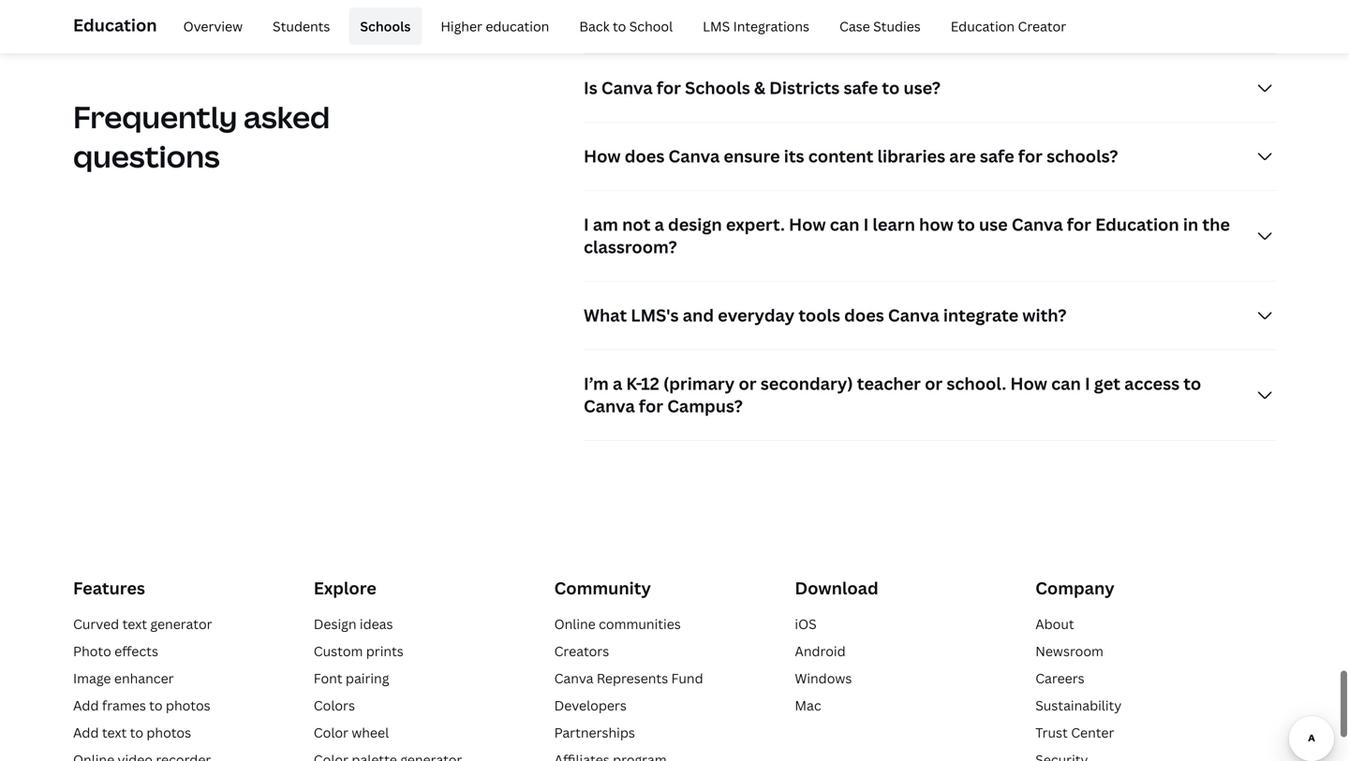 Task type: vqa. For each thing, say whether or not it's contained in the screenshot.
"Create a team" Button
no



Task type: describe. For each thing, give the bounding box(es) containing it.
color wheel link
[[314, 724, 389, 742]]

newsroom link
[[1036, 643, 1104, 661]]

newsroom
[[1036, 643, 1104, 661]]

lms integrations link
[[692, 7, 821, 45]]

colors link
[[314, 697, 355, 715]]

case
[[839, 17, 870, 35]]

mac link
[[795, 697, 821, 715]]

canva represents fund link
[[554, 670, 703, 688]]

education
[[486, 17, 549, 35]]

schools inside dropdown button
[[685, 76, 750, 99]]

about link
[[1036, 616, 1074, 634]]

custom prints link
[[314, 643, 404, 661]]

android
[[795, 643, 846, 661]]

to down the enhancer
[[149, 697, 163, 715]]

frequently asked questions
[[73, 97, 330, 177]]

access
[[1124, 372, 1180, 395]]

contact
[[713, 11, 764, 29]]

center
[[1071, 724, 1114, 742]]

font
[[314, 670, 342, 688]]

effects
[[114, 643, 158, 661]]

i am not a design expert. how can i learn how to use canva for education in the classroom? button
[[584, 191, 1276, 281]]

how inside dropdown button
[[584, 145, 621, 167]]

colors
[[314, 697, 355, 715]]

i'm a k-12 (primary or secondary) teacher or school. how can i get access to canva for campus?
[[584, 372, 1201, 418]]

&
[[754, 76, 765, 99]]

higher education
[[441, 17, 549, 35]]

contact us link
[[713, 11, 782, 29]]

careers
[[1036, 670, 1085, 688]]

1 horizontal spatial i
[[863, 213, 869, 236]]

use?
[[904, 76, 941, 99]]

for inside the i'm a k-12 (primary or secondary) teacher or school. how can i get access to canva for campus?
[[639, 395, 663, 418]]

mac
[[795, 697, 821, 715]]

careers link
[[1036, 670, 1085, 688]]

canva inside online communities creators canva represents fund developers partnerships
[[554, 670, 594, 688]]

i'm a k-12 (primary or secondary) teacher or school. how can i get access to canva for campus? button
[[584, 350, 1276, 440]]

lms's
[[631, 304, 679, 327]]

does inside dropdown button
[[844, 304, 884, 327]]

lms integrations
[[703, 17, 810, 35]]

image enhancer link
[[73, 670, 174, 688]]

schools?
[[1047, 145, 1118, 167]]

creators
[[554, 643, 609, 661]]

sustainability
[[1036, 697, 1122, 715]]

ios link
[[795, 616, 817, 634]]

is
[[584, 76, 598, 99]]

trust center link
[[1036, 724, 1114, 742]]

keen to learn more? contact us to get started.
[[584, 11, 874, 29]]

how inside i am not a design expert. how can i learn how to use canva for education in the classroom?
[[789, 213, 826, 236]]

menu bar containing overview
[[165, 7, 1078, 45]]

download
[[795, 577, 879, 600]]

creators link
[[554, 643, 609, 661]]

12
[[641, 372, 659, 395]]

online communities link
[[554, 616, 681, 634]]

overview
[[183, 17, 243, 35]]

canva inside dropdown button
[[669, 145, 720, 167]]

canva right the is
[[601, 76, 653, 99]]

for inside the how does canva ensure its content libraries are safe for schools? dropdown button
[[1018, 145, 1043, 167]]

sustainability link
[[1036, 697, 1122, 715]]

back to school link
[[568, 7, 684, 45]]

questions
[[73, 136, 220, 177]]

is canva for schools & districts safe to use?
[[584, 76, 941, 99]]

how does canva ensure its content libraries are safe for schools? button
[[584, 123, 1276, 190]]

education creator
[[951, 17, 1066, 35]]

add frames to photos link
[[73, 697, 210, 715]]

0 vertical spatial text
[[122, 616, 147, 634]]

higher education link
[[429, 7, 561, 45]]

2 add from the top
[[73, 724, 99, 742]]

represents
[[597, 670, 668, 688]]

1 vertical spatial text
[[102, 724, 127, 742]]

ideas
[[360, 616, 393, 634]]

tools
[[799, 304, 840, 327]]

curved text generator link
[[73, 616, 212, 634]]

canva left 'integrate'
[[888, 304, 939, 327]]

expert.
[[726, 213, 785, 236]]

creator
[[1018, 17, 1066, 35]]

to right us
[[785, 11, 798, 29]]

can inside the i'm a k-12 (primary or secondary) teacher or school. how can i get access to canva for campus?
[[1051, 372, 1081, 395]]

school
[[629, 17, 673, 35]]

students link
[[261, 7, 341, 45]]

0 vertical spatial schools
[[360, 17, 411, 35]]

lms
[[703, 17, 730, 35]]

what lms's and everyday tools does canva integrate with? button
[[584, 282, 1276, 349]]

design
[[314, 616, 357, 634]]

back to school
[[579, 17, 673, 35]]

developers
[[554, 697, 627, 715]]

company
[[1036, 577, 1115, 600]]

asked
[[244, 97, 330, 137]]

curved
[[73, 616, 119, 634]]



Task type: locate. For each thing, give the bounding box(es) containing it.
1 horizontal spatial learn
[[873, 213, 915, 236]]

to left the use?
[[882, 76, 900, 99]]

get inside the i'm a k-12 (primary or secondary) teacher or school. how can i get access to canva for campus?
[[1094, 372, 1121, 395]]

2 or from the left
[[925, 372, 943, 395]]

photo
[[73, 643, 111, 661]]

design ideas custom prints font pairing colors color wheel
[[314, 616, 404, 742]]

education for education creator
[[951, 17, 1015, 35]]

to inside back to school link
[[613, 17, 626, 35]]

not
[[622, 213, 651, 236]]

what
[[584, 304, 627, 327]]

canva left ensure
[[669, 145, 720, 167]]

trust
[[1036, 724, 1068, 742]]

for inside is canva for schools & districts safe to use? dropdown button
[[657, 76, 681, 99]]

generator
[[150, 616, 212, 634]]

how up am
[[584, 145, 621, 167]]

pairing
[[346, 670, 389, 688]]

1 or from the left
[[739, 372, 757, 395]]

classroom?
[[584, 235, 677, 258]]

1 horizontal spatial get
[[1094, 372, 1121, 395]]

menu bar
[[165, 7, 1078, 45]]

canva inside the i'm a k-12 (primary or secondary) teacher or school. how can i get access to canva for campus?
[[584, 395, 635, 418]]

districts
[[769, 76, 840, 99]]

1 horizontal spatial how
[[789, 213, 826, 236]]

0 vertical spatial does
[[625, 145, 665, 167]]

a left k-
[[613, 372, 622, 395]]

frequently
[[73, 97, 237, 137]]

1 vertical spatial safe
[[980, 145, 1014, 167]]

0 vertical spatial how
[[584, 145, 621, 167]]

to right the access
[[1184, 372, 1201, 395]]

how right expert.
[[789, 213, 826, 236]]

1 horizontal spatial schools
[[685, 76, 750, 99]]

i down how does canva ensure its content libraries are safe for schools?
[[863, 213, 869, 236]]

teacher
[[857, 372, 921, 395]]

communities
[[599, 616, 681, 634]]

school.
[[947, 372, 1006, 395]]

1 vertical spatial schools
[[685, 76, 750, 99]]

1 vertical spatial can
[[1051, 372, 1081, 395]]

does right tools
[[844, 304, 884, 327]]

schools
[[360, 17, 411, 35], [685, 76, 750, 99]]

0 horizontal spatial learn
[[635, 11, 667, 29]]

canva inside i am not a design expert. how can i learn how to use canva for education in the classroom?
[[1012, 213, 1063, 236]]

for
[[657, 76, 681, 99], [1018, 145, 1043, 167], [1067, 213, 1092, 236], [639, 395, 663, 418]]

1 horizontal spatial a
[[655, 213, 664, 236]]

integrations
[[733, 17, 810, 35]]

more?
[[670, 11, 710, 29]]

0 horizontal spatial i
[[584, 213, 589, 236]]

safe inside dropdown button
[[980, 145, 1014, 167]]

photos down 'add frames to photos' link
[[147, 724, 191, 742]]

1 vertical spatial how
[[789, 213, 826, 236]]

wheel
[[352, 724, 389, 742]]

secondary)
[[761, 372, 853, 395]]

canva right use
[[1012, 213, 1063, 236]]

1 vertical spatial a
[[613, 372, 622, 395]]

does up not
[[625, 145, 665, 167]]

can
[[830, 213, 860, 236], [1051, 372, 1081, 395]]

2 vertical spatial how
[[1010, 372, 1048, 395]]

case studies
[[839, 17, 921, 35]]

to inside the i'm a k-12 (primary or secondary) teacher or school. how can i get access to canva for campus?
[[1184, 372, 1201, 395]]

0 vertical spatial learn
[[635, 11, 667, 29]]

0 vertical spatial get
[[801, 11, 822, 29]]

community
[[554, 577, 651, 600]]

i left am
[[584, 213, 589, 236]]

windows
[[795, 670, 852, 688]]

android link
[[795, 643, 846, 661]]

are
[[949, 145, 976, 167]]

is canva for schools & districts safe to use? button
[[584, 54, 1276, 122]]

about
[[1036, 616, 1074, 634]]

i
[[584, 213, 589, 236], [863, 213, 869, 236], [1085, 372, 1090, 395]]

schools left higher
[[360, 17, 411, 35]]

learn left 'more?'
[[635, 11, 667, 29]]

to inside i am not a design expert. how can i learn how to use canva for education in the classroom?
[[958, 213, 975, 236]]

0 horizontal spatial can
[[830, 213, 860, 236]]

developers link
[[554, 697, 627, 715]]

0 horizontal spatial safe
[[844, 76, 878, 99]]

case studies link
[[828, 7, 932, 45]]

2 horizontal spatial i
[[1085, 372, 1090, 395]]

0 horizontal spatial schools
[[360, 17, 411, 35]]

use
[[979, 213, 1008, 236]]

ios android windows mac
[[795, 616, 852, 715]]

1 vertical spatial add
[[73, 724, 99, 742]]

enhancer
[[114, 670, 174, 688]]

0 vertical spatial can
[[830, 213, 860, 236]]

curved text generator photo effects image enhancer add frames to photos add text to photos
[[73, 616, 212, 742]]

about newsroom careers sustainability trust center
[[1036, 616, 1122, 742]]

i inside the i'm a k-12 (primary or secondary) teacher or school. how can i get access to canva for campus?
[[1085, 372, 1090, 395]]

0 vertical spatial photos
[[166, 697, 210, 715]]

in
[[1183, 213, 1199, 236]]

learn left how on the right top of page
[[873, 213, 915, 236]]

to right keen
[[618, 11, 632, 29]]

add text to photos link
[[73, 724, 191, 742]]

features
[[73, 577, 145, 600]]

can inside i am not a design expert. how can i learn how to use canva for education in the classroom?
[[830, 213, 860, 236]]

partnerships
[[554, 724, 635, 742]]

ios
[[795, 616, 817, 634]]

learn inside i am not a design expert. how can i learn how to use canva for education in the classroom?
[[873, 213, 915, 236]]

1 horizontal spatial education
[[951, 17, 1015, 35]]

education inside i am not a design expert. how can i learn how to use canva for education in the classroom?
[[1095, 213, 1179, 236]]

content
[[808, 145, 874, 167]]

with?
[[1022, 304, 1067, 327]]

canva left 12
[[584, 395, 635, 418]]

text up effects
[[122, 616, 147, 634]]

windows link
[[795, 670, 852, 688]]

1 vertical spatial photos
[[147, 724, 191, 742]]

0 vertical spatial safe
[[844, 76, 878, 99]]

1 vertical spatial get
[[1094, 372, 1121, 395]]

get left the access
[[1094, 372, 1121, 395]]

font pairing link
[[314, 670, 389, 688]]

text down frames
[[102, 724, 127, 742]]

frames
[[102, 697, 146, 715]]

(primary
[[663, 372, 735, 395]]

safe inside dropdown button
[[844, 76, 878, 99]]

the
[[1202, 213, 1230, 236]]

for left campus?
[[639, 395, 663, 418]]

schools link
[[349, 7, 422, 45]]

can down content
[[830, 213, 860, 236]]

0 horizontal spatial get
[[801, 11, 822, 29]]

overview link
[[172, 7, 254, 45]]

0 horizontal spatial or
[[739, 372, 757, 395]]

how right school.
[[1010, 372, 1048, 395]]

0 horizontal spatial a
[[613, 372, 622, 395]]

a right not
[[655, 213, 664, 236]]

am
[[593, 213, 618, 236]]

1 horizontal spatial or
[[925, 372, 943, 395]]

or left school.
[[925, 372, 943, 395]]

prints
[[366, 643, 404, 661]]

to right "back"
[[613, 17, 626, 35]]

i left the access
[[1085, 372, 1090, 395]]

text
[[122, 616, 147, 634], [102, 724, 127, 742]]

how inside the i'm a k-12 (primary or secondary) teacher or school. how can i get access to canva for campus?
[[1010, 372, 1048, 395]]

custom
[[314, 643, 363, 661]]

0 horizontal spatial does
[[625, 145, 665, 167]]

1 horizontal spatial can
[[1051, 372, 1081, 395]]

1 horizontal spatial does
[[844, 304, 884, 327]]

0 horizontal spatial how
[[584, 145, 621, 167]]

2 horizontal spatial how
[[1010, 372, 1048, 395]]

image
[[73, 670, 111, 688]]

0 horizontal spatial education
[[73, 14, 157, 37]]

for inside i am not a design expert. how can i learn how to use canva for education in the classroom?
[[1067, 213, 1092, 236]]

2 horizontal spatial education
[[1095, 213, 1179, 236]]

for down school
[[657, 76, 681, 99]]

students
[[273, 17, 330, 35]]

photos down the enhancer
[[166, 697, 210, 715]]

safe right districts
[[844, 76, 878, 99]]

canva down "creators"
[[554, 670, 594, 688]]

a
[[655, 213, 664, 236], [613, 372, 622, 395]]

online communities creators canva represents fund developers partnerships
[[554, 616, 703, 742]]

education for education
[[73, 14, 157, 37]]

can down with?
[[1051, 372, 1081, 395]]

to left use
[[958, 213, 975, 236]]

does inside dropdown button
[[625, 145, 665, 167]]

a inside the i'm a k-12 (primary or secondary) teacher or school. how can i get access to canva for campus?
[[613, 372, 622, 395]]

for left schools?
[[1018, 145, 1043, 167]]

how
[[919, 213, 954, 236]]

1 vertical spatial does
[[844, 304, 884, 327]]

a inside i am not a design expert. how can i learn how to use canva for education in the classroom?
[[655, 213, 664, 236]]

safe right the are
[[980, 145, 1014, 167]]

integrate
[[943, 304, 1019, 327]]

1 vertical spatial learn
[[873, 213, 915, 236]]

get right us
[[801, 11, 822, 29]]

for down schools?
[[1067, 213, 1092, 236]]

or right (primary
[[739, 372, 757, 395]]

0 vertical spatial add
[[73, 697, 99, 715]]

1 horizontal spatial safe
[[980, 145, 1014, 167]]

to inside is canva for schools & districts safe to use? dropdown button
[[882, 76, 900, 99]]

design ideas link
[[314, 616, 393, 634]]

fund
[[671, 670, 703, 688]]

online
[[554, 616, 596, 634]]

how does canva ensure its content libraries are safe for schools?
[[584, 145, 1118, 167]]

schools left &
[[685, 76, 750, 99]]

photos
[[166, 697, 210, 715], [147, 724, 191, 742]]

1 add from the top
[[73, 697, 99, 715]]

0 vertical spatial a
[[655, 213, 664, 236]]

learn
[[635, 11, 667, 29], [873, 213, 915, 236]]

studies
[[873, 17, 921, 35]]

everyday
[[718, 304, 795, 327]]

keen
[[584, 11, 615, 29]]

its
[[784, 145, 804, 167]]

to down 'add frames to photos' link
[[130, 724, 143, 742]]



